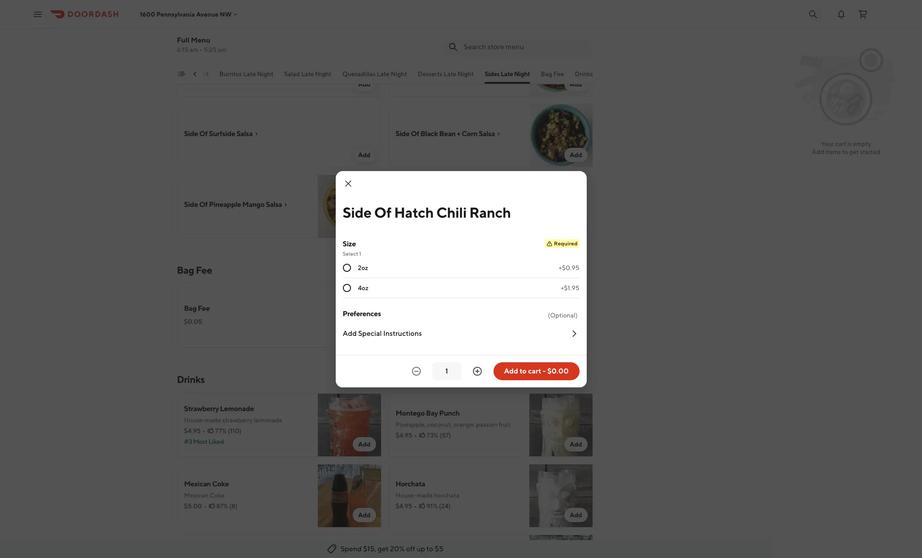 Task type: vqa. For each thing, say whether or not it's contained in the screenshot.
cart
yes



Task type: describe. For each thing, give the bounding box(es) containing it.
77%
[[215, 428, 227, 435]]

2oz
[[358, 264, 368, 271]]

horchata
[[396, 480, 425, 489]]

1 am from the left
[[190, 46, 198, 53]]

night for desserts late night
[[458, 70, 474, 78]]

91% (24)
[[427, 503, 451, 510]]

side of hatch chili ranch dialog
[[336, 171, 587, 388]]

#3 most liked
[[184, 438, 224, 446]]

size
[[343, 240, 356, 248]]

empty
[[853, 140, 871, 147]]

close side of hatch chili ranch image
[[343, 178, 353, 189]]

burritos
[[219, 70, 242, 78]]

quesadillas late night button
[[342, 69, 407, 84]]

add to cart - $0.00 button
[[493, 362, 579, 380]]

orange,
[[454, 421, 475, 429]]

• for strawberry lemonade
[[203, 428, 205, 435]]

tacos late night
[[161, 70, 209, 78]]

$5.00
[[184, 503, 202, 510]]

side of pineapple mango salsa
[[184, 200, 282, 209]]

nw
[[220, 11, 232, 18]]

salad late night
[[284, 70, 331, 78]]

1 horizontal spatial salsa
[[266, 200, 282, 209]]

instructions
[[383, 329, 422, 338]]

scroll menu navigation left image
[[191, 70, 198, 78]]

side of surfside salsa
[[184, 130, 253, 138]]

1 vertical spatial fee
[[196, 264, 212, 276]]

0 vertical spatial coke
[[212, 480, 229, 489]]

fruit
[[499, 421, 511, 429]]

0 horizontal spatial drinks
[[177, 374, 205, 385]]

mexican coke mexican coke
[[184, 480, 229, 499]]

size select 1
[[343, 240, 361, 257]]

lemonade
[[254, 417, 282, 424]]

2 mexican from the top
[[184, 492, 208, 499]]

2 vertical spatial fee
[[198, 304, 210, 313]]

add special instructions button
[[343, 322, 579, 346]]

add button for horchata image
[[564, 508, 587, 523]]

notification bell image
[[836, 9, 847, 19]]

tacos late night button
[[161, 69, 209, 84]]

side of black bean + corn salsa image
[[529, 104, 593, 168]]

2 am from the left
[[218, 46, 226, 53]]

add to cart - $0.00
[[504, 367, 569, 375]]

4oz
[[358, 284, 368, 292]]

full menu 6:15 am - 5:25 am
[[177, 36, 226, 53]]

horchata image
[[529, 464, 593, 528]]

select
[[343, 250, 358, 257]]

spend
[[341, 545, 362, 554]]

decrease quantity by 1 image
[[411, 366, 422, 377]]

desserts late night
[[418, 70, 474, 78]]

your
[[821, 140, 834, 147]]

salad late night button
[[284, 69, 331, 84]]

night for quesadillas late night
[[391, 70, 407, 78]]

87%
[[216, 503, 228, 510]]

bean
[[439, 130, 456, 138]]

get inside your cart is empty add items to get started
[[849, 148, 859, 156]]

coconut,
[[427, 421, 452, 429]]

quesadillas late night
[[342, 70, 407, 78]]

bag fee button
[[541, 69, 564, 84]]

side of pineapple mango salsa image
[[318, 175, 381, 238]]

0 horizontal spatial get
[[378, 545, 389, 554]]

bag inside button
[[541, 70, 552, 78]]

passion
[[476, 421, 498, 429]]

1
[[359, 250, 361, 257]]

off
[[406, 545, 415, 554]]

20%
[[390, 545, 405, 554]]

strawberry
[[184, 405, 219, 413]]

• for mexican coke
[[204, 503, 206, 510]]

special
[[358, 329, 382, 338]]

cart inside your cart is empty add items to get started
[[835, 140, 846, 147]]

increase quantity by 1 image
[[472, 366, 483, 377]]

spend $15, get 20% off up to $5
[[341, 545, 443, 554]]

drinks button
[[575, 69, 593, 84]]

is
[[848, 140, 852, 147]]

side of hatch chili ranch inside dialog
[[343, 204, 511, 221]]

hatch inside dialog
[[394, 204, 434, 221]]

1 mexican from the top
[[184, 480, 211, 489]]

side of pico de gallo image
[[529, 33, 593, 97]]

5:25
[[204, 46, 217, 53]]

burritos late night button
[[219, 69, 273, 84]]

to inside button
[[520, 367, 527, 375]]

sides
[[485, 70, 500, 78]]

pineapple,
[[396, 421, 426, 429]]

• for horchata
[[414, 503, 417, 510]]

surfside
[[209, 130, 235, 138]]

late for quesadillas
[[377, 70, 389, 78]]

6:15
[[177, 46, 188, 53]]

liked
[[208, 438, 224, 446]]

burritos late night
[[219, 70, 273, 78]]

(24)
[[439, 503, 451, 510]]

73% (57)
[[427, 432, 451, 439]]

0 items, open order cart image
[[857, 9, 868, 19]]

to for get
[[842, 148, 848, 156]]

- inside button
[[543, 367, 546, 375]]

$5
[[435, 545, 443, 554]]

of inside side of hatch chili ranch dialog
[[374, 204, 391, 221]]

up
[[417, 545, 425, 554]]

$4.95 • for montego bay punch
[[396, 432, 417, 439]]

tacos
[[161, 70, 177, 78]]

87% (8)
[[216, 503, 237, 510]]

pineapple
[[209, 200, 241, 209]]

night for salad late night
[[315, 70, 331, 78]]

(110)
[[228, 428, 241, 435]]

$4.95 for montego bay punch
[[396, 432, 412, 439]]

side inside dialog
[[343, 204, 371, 221]]

most
[[193, 438, 207, 446]]

lemonade
[[220, 405, 254, 413]]

preferences
[[343, 310, 381, 318]]

Current quantity is 1 number field
[[438, 366, 456, 376]]

night for tacos late night
[[192, 70, 209, 78]]

sides late night
[[485, 70, 530, 78]]

montego bay punch pineapple, coconut, orange, passion fruit
[[396, 409, 511, 429]]

menu
[[191, 36, 210, 44]]

#3
[[184, 438, 192, 446]]

salad
[[284, 70, 300, 78]]

2 horizontal spatial salsa
[[479, 130, 495, 138]]



Task type: locate. For each thing, give the bounding box(es) containing it.
jarritos image
[[529, 535, 593, 559]]

salsa right surfside
[[236, 130, 253, 138]]

salsa
[[236, 130, 253, 138], [479, 130, 495, 138], [266, 200, 282, 209]]

-
[[200, 46, 202, 53], [543, 367, 546, 375]]

late for salad
[[301, 70, 314, 78]]

$4.95 • for horchata
[[396, 503, 417, 510]]

1 vertical spatial bag
[[177, 264, 194, 276]]

add button for strawberry lemonade image
[[353, 437, 376, 452]]

add button for the side of black bean + corn salsa image
[[564, 148, 587, 162]]

- left $0.00
[[543, 367, 546, 375]]

quesadillas
[[342, 70, 376, 78]]

• for montego bay punch
[[414, 432, 417, 439]]

items
[[825, 148, 841, 156]]

desserts late night button
[[418, 69, 474, 84]]

hatch
[[420, 200, 440, 209], [394, 204, 434, 221]]

$4.95 • down the horchata
[[396, 503, 417, 510]]

0 vertical spatial made
[[205, 417, 221, 424]]

night
[[192, 70, 209, 78], [257, 70, 273, 78], [315, 70, 331, 78], [391, 70, 407, 78], [458, 70, 474, 78], [514, 70, 530, 78]]

0 vertical spatial get
[[849, 148, 859, 156]]

desserts
[[418, 70, 442, 78]]

2 vertical spatial to
[[427, 545, 433, 554]]

(57)
[[440, 432, 451, 439]]

night for sides late night
[[514, 70, 530, 78]]

house- inside "horchata house-made horchata"
[[396, 492, 417, 499]]

house-
[[184, 417, 205, 424], [396, 492, 417, 499]]

1 vertical spatial made
[[417, 492, 433, 499]]

0 horizontal spatial salsa
[[236, 130, 253, 138]]

5 night from the left
[[458, 70, 474, 78]]

salsa right mango
[[266, 200, 282, 209]]

late right desserts
[[444, 70, 456, 78]]

1 horizontal spatial house-
[[396, 492, 417, 499]]

None radio
[[343, 264, 351, 272], [343, 284, 351, 292], [343, 264, 351, 272], [343, 284, 351, 292]]

• right $5.00
[[204, 503, 206, 510]]

montego
[[396, 409, 425, 418]]

late for tacos
[[178, 70, 191, 78]]

0 vertical spatial fee
[[553, 70, 564, 78]]

chili
[[441, 200, 456, 209], [436, 204, 467, 221]]

add button for mexican coke image
[[353, 508, 376, 523]]

0 horizontal spatial made
[[205, 417, 221, 424]]

full
[[177, 36, 189, 44]]

fee inside button
[[553, 70, 564, 78]]

punch
[[439, 409, 460, 418]]

to for $5
[[427, 545, 433, 554]]

$4.95 for horchata
[[396, 503, 412, 510]]

1 vertical spatial drinks
[[177, 374, 205, 385]]

1 vertical spatial cart
[[528, 367, 541, 375]]

chili inside dialog
[[436, 204, 467, 221]]

0 horizontal spatial house-
[[184, 417, 205, 424]]

$4.95 •
[[184, 428, 205, 435], [396, 432, 417, 439], [396, 503, 417, 510]]

- left 5:25 on the top left
[[200, 46, 202, 53]]

get right $15,
[[378, 545, 389, 554]]

0 horizontal spatial -
[[200, 46, 202, 53]]

night left salad
[[257, 70, 273, 78]]

4 late from the left
[[377, 70, 389, 78]]

side of black bean + corn salsa
[[396, 130, 495, 138]]

$15,
[[363, 545, 376, 554]]

size group
[[343, 239, 579, 298]]

bag fee
[[541, 70, 564, 78], [177, 264, 212, 276], [184, 304, 210, 313]]

0 vertical spatial drinks
[[575, 70, 593, 78]]

late left scroll menu navigation left icon
[[178, 70, 191, 78]]

horchata house-made horchata
[[396, 480, 459, 499]]

Item Search search field
[[464, 42, 586, 52]]

2 vertical spatial bag
[[184, 304, 197, 313]]

1 late from the left
[[178, 70, 191, 78]]

night for burritos late night
[[257, 70, 273, 78]]

salsa right corn
[[479, 130, 495, 138]]

cart left is
[[835, 140, 846, 147]]

6 late from the left
[[501, 70, 513, 78]]

late right burritos
[[243, 70, 256, 78]]

1 horizontal spatial made
[[417, 492, 433, 499]]

add special instructions
[[343, 329, 422, 338]]

$4.95 • up the most
[[184, 428, 205, 435]]

jarritos
[[396, 546, 419, 555]]

0 vertical spatial mexican
[[184, 480, 211, 489]]

house- inside strawberry lemonade house-made strawberry lemonade
[[184, 417, 205, 424]]

$0.05
[[184, 318, 202, 325]]

avenue
[[196, 11, 219, 18]]

3 late from the left
[[301, 70, 314, 78]]

1 horizontal spatial am
[[218, 46, 226, 53]]

made up 77%
[[205, 417, 221, 424]]

required
[[554, 240, 578, 247]]

1 vertical spatial to
[[520, 367, 527, 375]]

• left 91%
[[414, 503, 417, 510]]

made inside "horchata house-made horchata"
[[417, 492, 433, 499]]

black
[[420, 130, 438, 138]]

0 horizontal spatial am
[[190, 46, 198, 53]]

late for desserts
[[444, 70, 456, 78]]

1 horizontal spatial cart
[[835, 140, 846, 147]]

bag
[[541, 70, 552, 78], [177, 264, 194, 276], [184, 304, 197, 313]]

1 vertical spatial -
[[543, 367, 546, 375]]

0 vertical spatial bag
[[541, 70, 552, 78]]

+$0.95
[[559, 264, 579, 271]]

1600 pennsylvania avenue nw
[[140, 11, 232, 18]]

1600
[[140, 11, 155, 18]]

coke
[[212, 480, 229, 489], [210, 492, 225, 499]]

5 late from the left
[[444, 70, 456, 78]]

to
[[842, 148, 848, 156], [520, 367, 527, 375], [427, 545, 433, 554]]

1 vertical spatial coke
[[210, 492, 225, 499]]

0 horizontal spatial to
[[427, 545, 433, 554]]

drinks right bag fee button on the right
[[575, 70, 593, 78]]

add button for "montego bay punch" image
[[564, 437, 587, 452]]

to left $0.00
[[520, 367, 527, 375]]

$4.95 for strawberry lemonade
[[184, 428, 201, 435]]

0 vertical spatial cart
[[835, 140, 846, 147]]

2 night from the left
[[257, 70, 273, 78]]

drinks
[[575, 70, 593, 78], [177, 374, 205, 385]]

77% (110)
[[215, 428, 241, 435]]

late inside "button"
[[377, 70, 389, 78]]

$4.95 • down pineapple,
[[396, 432, 417, 439]]

add button for the side of pico de gallo image
[[564, 77, 587, 91]]

73%
[[427, 432, 438, 439]]

to inside your cart is empty add items to get started
[[842, 148, 848, 156]]

night down 5:25 on the top left
[[192, 70, 209, 78]]

91%
[[427, 503, 438, 510]]

0 vertical spatial bag fee
[[541, 70, 564, 78]]

1 horizontal spatial drinks
[[575, 70, 593, 78]]

1 horizontal spatial -
[[543, 367, 546, 375]]

4 night from the left
[[391, 70, 407, 78]]

3 night from the left
[[315, 70, 331, 78]]

1 vertical spatial house-
[[396, 492, 417, 499]]

montego bay punch image
[[529, 394, 593, 457]]

0 vertical spatial -
[[200, 46, 202, 53]]

night left sides
[[458, 70, 474, 78]]

late inside button
[[301, 70, 314, 78]]

night inside button
[[315, 70, 331, 78]]

to down is
[[842, 148, 848, 156]]

to right up
[[427, 545, 433, 554]]

1600 pennsylvania avenue nw button
[[140, 11, 239, 18]]

strawberry lemonade image
[[318, 394, 381, 457]]

1 vertical spatial get
[[378, 545, 389, 554]]

$4.95 down the horchata
[[396, 503, 412, 510]]

1 vertical spatial mexican
[[184, 492, 208, 499]]

drinks up the strawberry
[[177, 374, 205, 385]]

0 vertical spatial house-
[[184, 417, 205, 424]]

late right quesadillas
[[377, 70, 389, 78]]

(optional)
[[548, 312, 578, 319]]

ranch
[[457, 200, 477, 209], [469, 204, 511, 221]]

2 horizontal spatial to
[[842, 148, 848, 156]]

$4.95 down pineapple,
[[396, 432, 412, 439]]

2 vertical spatial bag fee
[[184, 304, 210, 313]]

mexican
[[184, 480, 211, 489], [184, 492, 208, 499]]

- inside full menu 6:15 am - 5:25 am
[[200, 46, 202, 53]]

strawberry
[[222, 417, 253, 424]]

made inside strawberry lemonade house-made strawberry lemonade
[[205, 417, 221, 424]]

night left desserts
[[391, 70, 407, 78]]

1 night from the left
[[192, 70, 209, 78]]

made up 91%
[[417, 492, 433, 499]]

started
[[860, 148, 880, 156]]

am right 5:25 on the top left
[[218, 46, 226, 53]]

$0.00
[[547, 367, 569, 375]]

late right salad
[[301, 70, 314, 78]]

get down is
[[849, 148, 859, 156]]

house- down the strawberry
[[184, 417, 205, 424]]

late right sides
[[501, 70, 513, 78]]

mango
[[242, 200, 265, 209]]

+
[[457, 130, 460, 138]]

+$1.95
[[561, 284, 579, 292]]

cart left $0.00
[[528, 367, 541, 375]]

horchata
[[434, 492, 459, 499]]

night right salad
[[315, 70, 331, 78]]

night down item search search field
[[514, 70, 530, 78]]

add inside your cart is empty add items to get started
[[812, 148, 824, 156]]

bay
[[426, 409, 438, 418]]

mexican coke image
[[318, 464, 381, 528]]

2 late from the left
[[243, 70, 256, 78]]

$4.95 up #3
[[184, 428, 201, 435]]

0 horizontal spatial cart
[[528, 367, 541, 375]]

$4.95 • for strawberry lemonade
[[184, 428, 205, 435]]

of
[[199, 130, 208, 138], [411, 130, 419, 138], [199, 200, 208, 209], [411, 200, 419, 209], [374, 204, 391, 221]]

• down pineapple,
[[414, 432, 417, 439]]

0 vertical spatial to
[[842, 148, 848, 156]]

cart
[[835, 140, 846, 147], [528, 367, 541, 375]]

late
[[178, 70, 191, 78], [243, 70, 256, 78], [301, 70, 314, 78], [377, 70, 389, 78], [444, 70, 456, 78], [501, 70, 513, 78]]

1 vertical spatial bag fee
[[177, 264, 212, 276]]

• up #3 most liked
[[203, 428, 205, 435]]

6 night from the left
[[514, 70, 530, 78]]

1 horizontal spatial get
[[849, 148, 859, 156]]

am right 6:15
[[190, 46, 198, 53]]

late for burritos
[[243, 70, 256, 78]]

•
[[203, 428, 205, 435], [414, 432, 417, 439], [204, 503, 206, 510], [414, 503, 417, 510]]

pennsylvania
[[156, 11, 195, 18]]

fee
[[553, 70, 564, 78], [196, 264, 212, 276], [198, 304, 210, 313]]

your cart is empty add items to get started
[[812, 140, 880, 156]]

strawberry lemonade house-made strawberry lemonade
[[184, 405, 282, 424]]

(8)
[[229, 503, 237, 510]]

night inside "button"
[[391, 70, 407, 78]]

1 horizontal spatial to
[[520, 367, 527, 375]]

late for sides
[[501, 70, 513, 78]]

open menu image
[[32, 9, 43, 19]]

house- down the horchata
[[396, 492, 417, 499]]

cart inside button
[[528, 367, 541, 375]]

ranch inside dialog
[[469, 204, 511, 221]]



